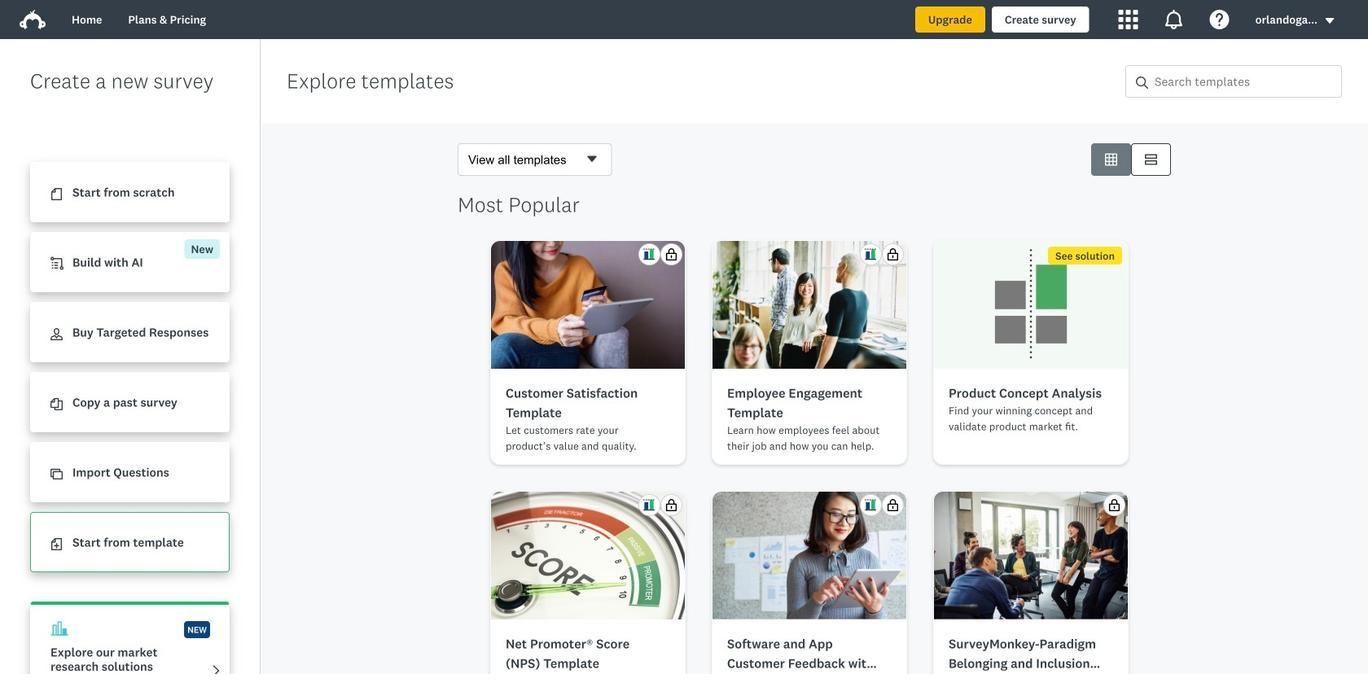 Task type: vqa. For each thing, say whether or not it's contained in the screenshot.
help icon
yes



Task type: describe. For each thing, give the bounding box(es) containing it.
1 brand logo image from the top
[[20, 7, 46, 33]]

product concept analysis image
[[934, 241, 1128, 369]]

search image
[[1136, 76, 1149, 89]]

grid image
[[1105, 154, 1118, 166]]

lock image
[[1109, 499, 1121, 512]]

lock image for the software and app customer feedback with nps® image
[[887, 499, 899, 512]]

2 brand logo image from the top
[[20, 10, 46, 29]]

clone image
[[51, 469, 63, 481]]

user image
[[51, 328, 63, 341]]

textboxmultiple image
[[1145, 154, 1158, 166]]

help icon image
[[1210, 10, 1230, 29]]



Task type: locate. For each thing, give the bounding box(es) containing it.
chevronright image
[[210, 665, 222, 675]]

Search templates field
[[1149, 66, 1342, 97]]

lock image
[[666, 248, 678, 261], [887, 248, 899, 261], [666, 499, 678, 512], [887, 499, 899, 512]]

lock image for the customer satisfaction template image
[[666, 248, 678, 261]]

document image
[[51, 188, 63, 201]]

net promoter® score (nps) template image
[[491, 492, 685, 620]]

dropdown arrow icon image
[[1325, 15, 1336, 26], [1326, 18, 1335, 24]]

software and app customer feedback with nps® image
[[713, 492, 907, 620]]

brand logo image
[[20, 7, 46, 33], [20, 10, 46, 29]]

documentplus image
[[51, 539, 63, 551]]

lock image for the "net promoter® score (nps) template" image
[[666, 499, 678, 512]]

surveymonkey-paradigm belonging and inclusion template image
[[934, 492, 1128, 620]]

products icon image
[[1119, 10, 1139, 29], [1119, 10, 1139, 29]]

customer satisfaction template image
[[491, 241, 685, 369]]

documentclone image
[[51, 399, 63, 411]]

lock image for "employee engagement template" image
[[887, 248, 899, 261]]

notification center icon image
[[1165, 10, 1184, 29]]

employee engagement template image
[[713, 241, 907, 369]]



